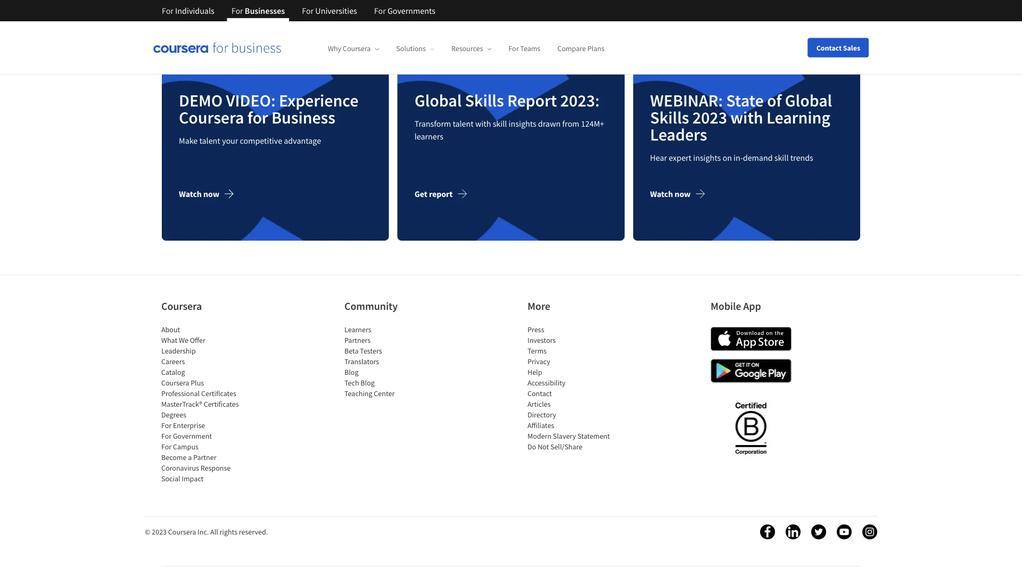 Task type: describe. For each thing, give the bounding box(es) containing it.
what we offer link
[[161, 336, 206, 345]]

modern
[[528, 432, 552, 441]]

for left the teams
[[509, 44, 519, 53]]

transform talent with skill insights drawn from 124m+ learners
[[415, 118, 605, 142]]

1 vertical spatial certificates
[[204, 400, 239, 409]]

banner navigation
[[153, 0, 444, 21]]

business
[[272, 107, 336, 128]]

from
[[563, 118, 580, 129]]

watch for webinar: state of global skills 2023 with learning leaders
[[651, 189, 673, 199]]

privacy link
[[528, 357, 551, 367]]

talent for demo
[[199, 135, 220, 146]]

what
[[161, 336, 178, 345]]

1 horizontal spatial insights
[[694, 152, 721, 163]]

0 horizontal spatial blog
[[345, 368, 359, 377]]

now for webinar: state of global skills 2023 with learning leaders
[[675, 189, 691, 199]]

businesses
[[245, 5, 285, 16]]

watch now button for demo video: experience coursera for business
[[179, 181, 243, 207]]

a
[[188, 453, 192, 463]]

catalog
[[161, 368, 185, 377]]

mobile app
[[711, 300, 762, 313]]

accessibility link
[[528, 378, 566, 388]]

insights inside transform talent with skill insights drawn from 124m+ learners
[[509, 118, 537, 129]]

campus
[[173, 442, 199, 452]]

for up for campus link
[[161, 432, 172, 441]]

teaching center link
[[345, 389, 395, 399]]

resources link
[[452, 44, 492, 53]]

of
[[768, 90, 782, 111]]

learning
[[767, 107, 831, 128]]

now for demo video: experience coursera for business
[[203, 189, 219, 199]]

competitive
[[240, 135, 282, 146]]

affiliates
[[528, 421, 555, 431]]

2023 inside webinar: state of global skills 2023 with learning leaders
[[693, 107, 728, 128]]

solutions
[[397, 44, 426, 53]]

investors link
[[528, 336, 556, 345]]

on
[[723, 152, 732, 163]]

about
[[161, 325, 180, 335]]

expert
[[669, 152, 692, 163]]

affiliates link
[[528, 421, 555, 431]]

learners
[[345, 325, 372, 335]]

webinar:
[[651, 90, 723, 111]]

careers link
[[161, 357, 185, 367]]

directory link
[[528, 410, 557, 420]]

coursera up about
[[161, 300, 202, 313]]

with inside webinar: state of global skills 2023 with learning leaders
[[731, 107, 764, 128]]

mobile
[[711, 300, 742, 313]]

press investors terms privacy help accessibility contact articles directory affiliates modern slavery statement do not sell/share
[[528, 325, 610, 452]]

enterprise
[[173, 421, 205, 431]]

in-
[[734, 152, 744, 163]]

contact sales
[[817, 43, 861, 52]]

your
[[222, 135, 238, 146]]

leadership link
[[161, 346, 196, 356]]

for enterprise link
[[161, 421, 205, 431]]

why coursera link
[[328, 44, 379, 53]]

demo
[[179, 90, 223, 111]]

contact inside contact sales button
[[817, 43, 842, 52]]

skills inside webinar: state of global skills 2023 with learning leaders
[[651, 107, 690, 128]]

for teams
[[509, 44, 541, 53]]

degrees
[[161, 410, 186, 420]]

universities
[[316, 5, 357, 16]]

press
[[528, 325, 545, 335]]

watch now button for webinar: state of global skills 2023 with learning leaders
[[651, 181, 715, 207]]

coursera for business image
[[153, 42, 281, 53]]

why coursera
[[328, 44, 371, 53]]

for up 'become'
[[161, 442, 172, 452]]

get report button
[[415, 181, 476, 207]]

coursera instagram image
[[863, 525, 878, 540]]

for left individuals
[[162, 5, 174, 16]]

for left businesses
[[232, 5, 243, 16]]

learners partners beta testers translators blog tech blog teaching center
[[345, 325, 395, 399]]

©
[[145, 527, 150, 537]]

for businesses
[[232, 5, 285, 16]]

for campus link
[[161, 442, 199, 452]]

mastertrack®
[[161, 400, 202, 409]]

mastertrack® certificates link
[[161, 400, 239, 409]]

global inside webinar: state of global skills 2023 with learning leaders
[[786, 90, 833, 111]]

more
[[528, 300, 551, 313]]

plans
[[588, 44, 605, 53]]

list for community
[[345, 325, 435, 399]]

careers
[[161, 357, 185, 367]]

statement
[[578, 432, 610, 441]]

offer
[[190, 336, 206, 345]]

solutions link
[[397, 44, 435, 53]]

become
[[161, 453, 187, 463]]

why
[[328, 44, 342, 53]]

slavery
[[553, 432, 576, 441]]

list for coursera
[[161, 325, 252, 484]]

coronavirus
[[161, 464, 199, 473]]

community
[[345, 300, 398, 313]]

with inside transform talent with skill insights drawn from 124m+ learners
[[476, 118, 491, 129]]

state
[[727, 90, 764, 111]]

translators link
[[345, 357, 379, 367]]

about what we offer leadership careers catalog coursera plus professional certificates mastertrack® certificates degrees for enterprise for government for campus become a partner coronavirus response social impact
[[161, 325, 239, 484]]

professional certificates link
[[161, 389, 236, 399]]

for individuals
[[162, 5, 215, 16]]

inc.
[[198, 527, 209, 537]]

terms link
[[528, 346, 547, 356]]

talent for global
[[453, 118, 474, 129]]

articles link
[[528, 400, 551, 409]]

reserved.
[[239, 527, 268, 537]]

trends
[[791, 152, 814, 163]]



Task type: vqa. For each thing, say whether or not it's contained in the screenshot.
English BUTTON
no



Task type: locate. For each thing, give the bounding box(es) containing it.
drawn
[[538, 118, 561, 129]]

tech blog link
[[345, 378, 375, 388]]

0 vertical spatial contact
[[817, 43, 842, 52]]

talent inside transform talent with skill insights drawn from 124m+ learners
[[453, 118, 474, 129]]

0 horizontal spatial now
[[203, 189, 219, 199]]

coursera left inc.
[[168, 527, 196, 537]]

skill
[[493, 118, 507, 129], [775, 152, 789, 163]]

insights down 'report'
[[509, 118, 537, 129]]

become a partner link
[[161, 453, 217, 463]]

1 horizontal spatial global
[[786, 90, 833, 111]]

get report
[[415, 189, 453, 199]]

1 horizontal spatial talent
[[453, 118, 474, 129]]

report
[[429, 189, 453, 199]]

list for more
[[528, 325, 618, 452]]

global up the transform on the left top
[[415, 90, 462, 111]]

for down degrees link
[[161, 421, 172, 431]]

government
[[173, 432, 212, 441]]

with left of
[[731, 107, 764, 128]]

1 vertical spatial talent
[[199, 135, 220, 146]]

contact link
[[528, 389, 552, 399]]

translators
[[345, 357, 379, 367]]

modern slavery statement link
[[528, 432, 610, 441]]

leaders
[[651, 124, 708, 145]]

1 global from the left
[[415, 90, 462, 111]]

privacy
[[528, 357, 551, 367]]

hear
[[651, 152, 668, 163]]

for governments
[[374, 5, 436, 16]]

1 vertical spatial skill
[[775, 152, 789, 163]]

3 list from the left
[[528, 325, 618, 452]]

blog up teaching center link
[[361, 378, 375, 388]]

list containing press
[[528, 325, 618, 452]]

1 horizontal spatial 2023
[[693, 107, 728, 128]]

global
[[415, 90, 462, 111], [786, 90, 833, 111]]

get it on google play image
[[711, 359, 792, 383]]

partners
[[345, 336, 371, 345]]

blog up tech
[[345, 368, 359, 377]]

2 global from the left
[[786, 90, 833, 111]]

coursera plus link
[[161, 378, 204, 388]]

get
[[415, 189, 428, 199]]

terms
[[528, 346, 547, 356]]

skill inside transform talent with skill insights drawn from 124m+ learners
[[493, 118, 507, 129]]

partner
[[193, 453, 217, 463]]

coursera youtube image
[[837, 525, 852, 540]]

sales
[[844, 43, 861, 52]]

make
[[179, 135, 198, 146]]

directory
[[528, 410, 557, 420]]

we
[[179, 336, 189, 345]]

1 horizontal spatial skill
[[775, 152, 789, 163]]

0 horizontal spatial list
[[161, 325, 252, 484]]

for universities
[[302, 5, 357, 16]]

for teams link
[[509, 44, 541, 53]]

watch now button
[[179, 181, 243, 207], [651, 181, 715, 207]]

coursera
[[343, 44, 371, 53], [179, 107, 244, 128], [161, 300, 202, 313], [161, 378, 189, 388], [168, 527, 196, 537]]

coursera up your
[[179, 107, 244, 128]]

0 vertical spatial talent
[[453, 118, 474, 129]]

insights left on
[[694, 152, 721, 163]]

0 vertical spatial insights
[[509, 118, 537, 129]]

with down global skills report 2023: at the top of page
[[476, 118, 491, 129]]

learners link
[[345, 325, 372, 335]]

coursera inside demo video: experience coursera for business
[[179, 107, 244, 128]]

social
[[161, 474, 180, 484]]

1 horizontal spatial now
[[675, 189, 691, 199]]

0 horizontal spatial watch
[[179, 189, 202, 199]]

0 vertical spatial 2023
[[693, 107, 728, 128]]

skills
[[465, 90, 504, 111], [651, 107, 690, 128]]

accessibility
[[528, 378, 566, 388]]

124m+
[[581, 118, 605, 129]]

0 horizontal spatial talent
[[199, 135, 220, 146]]

0 horizontal spatial skills
[[465, 90, 504, 111]]

download on the app store image
[[711, 327, 792, 351]]

compare plans link
[[558, 44, 605, 53]]

transform
[[415, 118, 451, 129]]

logo of certified b corporation image
[[730, 396, 773, 460]]

2 list from the left
[[345, 325, 435, 399]]

articles
[[528, 400, 551, 409]]

experience
[[279, 90, 359, 111]]

1 horizontal spatial watch now
[[651, 189, 691, 199]]

beta
[[345, 346, 359, 356]]

help
[[528, 368, 543, 377]]

insights
[[509, 118, 537, 129], [694, 152, 721, 163]]

contact inside press investors terms privacy help accessibility contact articles directory affiliates modern slavery statement do not sell/share
[[528, 389, 552, 399]]

watch now
[[179, 189, 219, 199], [651, 189, 691, 199]]

2023 up on
[[693, 107, 728, 128]]

blog link
[[345, 368, 359, 377]]

investors
[[528, 336, 556, 345]]

1 horizontal spatial contact
[[817, 43, 842, 52]]

now
[[203, 189, 219, 199], [675, 189, 691, 199]]

0 horizontal spatial skill
[[493, 118, 507, 129]]

1 horizontal spatial with
[[731, 107, 764, 128]]

0 vertical spatial blog
[[345, 368, 359, 377]]

certificates
[[201, 389, 236, 399], [204, 400, 239, 409]]

2 now from the left
[[675, 189, 691, 199]]

1 horizontal spatial watch now button
[[651, 181, 715, 207]]

0 horizontal spatial watch now button
[[179, 181, 243, 207]]

certificates down professional certificates link
[[204, 400, 239, 409]]

talent left your
[[199, 135, 220, 146]]

2 watch now button from the left
[[651, 181, 715, 207]]

testers
[[360, 346, 382, 356]]

0 vertical spatial certificates
[[201, 389, 236, 399]]

2 horizontal spatial list
[[528, 325, 618, 452]]

contact up articles link on the right of the page
[[528, 389, 552, 399]]

1 vertical spatial insights
[[694, 152, 721, 163]]

watch now for demo video: experience coursera for business
[[179, 189, 219, 199]]

1 vertical spatial 2023
[[152, 527, 167, 537]]

partners link
[[345, 336, 371, 345]]

1 vertical spatial contact
[[528, 389, 552, 399]]

0 horizontal spatial global
[[415, 90, 462, 111]]

impact
[[182, 474, 204, 484]]

0 horizontal spatial watch now
[[179, 189, 219, 199]]

for left "universities"
[[302, 5, 314, 16]]

hear expert insights on in-demand skill trends
[[651, 152, 814, 163]]

global right of
[[786, 90, 833, 111]]

webinar: state of global skills 2023 with learning leaders
[[651, 90, 833, 145]]

1 watch from the left
[[179, 189, 202, 199]]

for left governments
[[374, 5, 386, 16]]

1 horizontal spatial skills
[[651, 107, 690, 128]]

0 horizontal spatial 2023
[[152, 527, 167, 537]]

individuals
[[175, 5, 215, 16]]

1 vertical spatial blog
[[361, 378, 375, 388]]

coursera linkedin image
[[786, 525, 801, 540]]

certificates up mastertrack® certificates link
[[201, 389, 236, 399]]

for
[[162, 5, 174, 16], [232, 5, 243, 16], [302, 5, 314, 16], [374, 5, 386, 16], [509, 44, 519, 53], [161, 421, 172, 431], [161, 432, 172, 441], [161, 442, 172, 452]]

0 horizontal spatial contact
[[528, 389, 552, 399]]

list containing about
[[161, 325, 252, 484]]

do
[[528, 442, 537, 452]]

demo video: experience coursera for business
[[179, 90, 359, 128]]

press link
[[528, 325, 545, 335]]

0 horizontal spatial insights
[[509, 118, 537, 129]]

professional
[[161, 389, 200, 399]]

coronavirus response link
[[161, 464, 231, 473]]

tech
[[345, 378, 359, 388]]

© 2023 coursera inc. all rights reserved.
[[145, 527, 268, 537]]

talent right the transform on the left top
[[453, 118, 474, 129]]

1 horizontal spatial watch
[[651, 189, 673, 199]]

center
[[374, 389, 395, 399]]

not
[[538, 442, 549, 452]]

video:
[[226, 90, 276, 111]]

1 now from the left
[[203, 189, 219, 199]]

watch for demo video: experience coursera for business
[[179, 189, 202, 199]]

compare
[[558, 44, 586, 53]]

coursera inside about what we offer leadership careers catalog coursera plus professional certificates mastertrack® certificates degrees for enterprise for government for campus become a partner coronavirus response social impact
[[161, 378, 189, 388]]

contact left sales
[[817, 43, 842, 52]]

resources
[[452, 44, 483, 53]]

coursera down the catalog link
[[161, 378, 189, 388]]

1 list from the left
[[161, 325, 252, 484]]

1 watch now button from the left
[[179, 181, 243, 207]]

skill down global skills report 2023: at the top of page
[[493, 118, 507, 129]]

demand
[[744, 152, 773, 163]]

2 watch now from the left
[[651, 189, 691, 199]]

list containing learners
[[345, 325, 435, 399]]

skill left trends
[[775, 152, 789, 163]]

coursera twitter image
[[812, 525, 827, 540]]

2 watch from the left
[[651, 189, 673, 199]]

about link
[[161, 325, 180, 335]]

1 horizontal spatial blog
[[361, 378, 375, 388]]

compare plans
[[558, 44, 605, 53]]

teaching
[[345, 389, 373, 399]]

leadership
[[161, 346, 196, 356]]

skills up expert
[[651, 107, 690, 128]]

1 watch now from the left
[[179, 189, 219, 199]]

degrees link
[[161, 410, 186, 420]]

for government link
[[161, 432, 212, 441]]

1 horizontal spatial list
[[345, 325, 435, 399]]

coursera facebook image
[[761, 525, 776, 540]]

coursera right why
[[343, 44, 371, 53]]

0 horizontal spatial with
[[476, 118, 491, 129]]

watch now for webinar: state of global skills 2023 with learning leaders
[[651, 189, 691, 199]]

skills up transform talent with skill insights drawn from 124m+ learners
[[465, 90, 504, 111]]

2023 right '©'
[[152, 527, 167, 537]]

app
[[744, 300, 762, 313]]

0 vertical spatial skill
[[493, 118, 507, 129]]

list
[[161, 325, 252, 484], [345, 325, 435, 399], [528, 325, 618, 452]]

catalog link
[[161, 368, 185, 377]]

plus
[[191, 378, 204, 388]]



